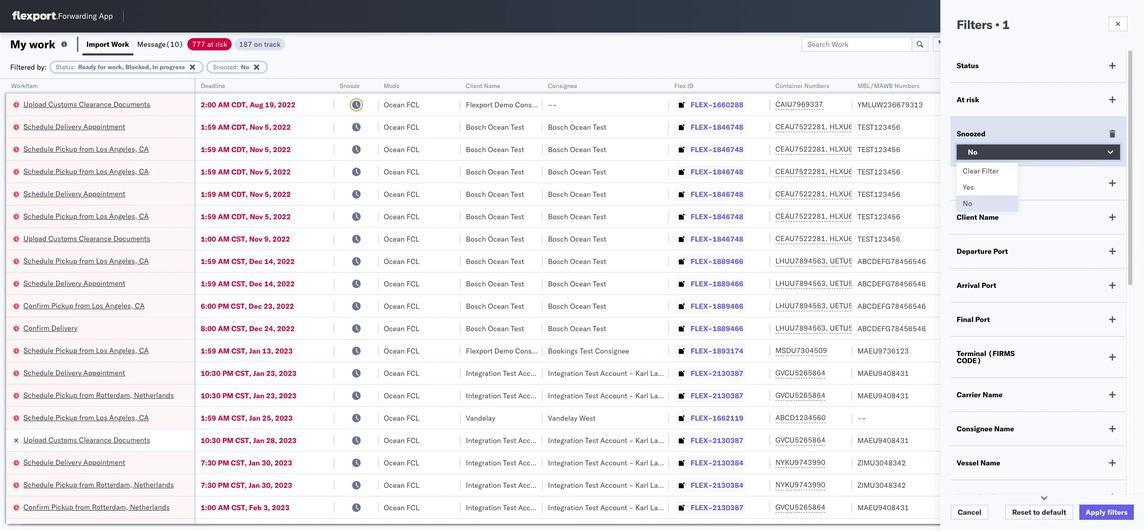 Task type: describe. For each thing, give the bounding box(es) containing it.
numbers for container numbers
[[804, 82, 830, 90]]

pm down 10:30 pm cst, jan 28, 2023
[[218, 459, 229, 468]]

13,
[[262, 347, 273, 356]]

angeles, for fourth schedule pickup from los angeles, ca button from the top schedule pickup from los angeles, ca link
[[109, 256, 137, 266]]

angeles, for schedule pickup from los angeles, ca link for second schedule pickup from los angeles, ca button from the top
[[109, 167, 137, 176]]

schedule pickup from rotterdam, netherlands link for 7:30
[[23, 480, 174, 490]]

2023 right 28, on the bottom of page
[[279, 436, 297, 445]]

5 hlxu8034992 from the top
[[884, 212, 934, 221]]

: for status
[[74, 63, 76, 71]]

3 cdt, from the top
[[231, 145, 248, 154]]

2 clearance from the top
[[79, 234, 112, 243]]

187 on track
[[239, 39, 281, 49]]

8:00
[[201, 324, 216, 333]]

angeles, for schedule pickup from los angeles, ca link associated with 6th schedule pickup from los angeles, ca button from the bottom of the page
[[109, 144, 137, 154]]

777
[[192, 39, 205, 49]]

6 hlxu6269489, from the top
[[830, 234, 882, 243]]

187
[[239, 39, 252, 49]]

2130387 for schedule delivery appointment
[[713, 369, 744, 378]]

carrier
[[957, 391, 981, 400]]

9 ocean fcl from the top
[[384, 279, 420, 288]]

schedule delivery appointment button for 1:59 am cst, dec 14, 2022
[[23, 278, 125, 290]]

to
[[1033, 508, 1040, 517]]

gvcu5265864 for schedule delivery appointment
[[776, 369, 826, 378]]

9 fcl from the top
[[407, 279, 420, 288]]

1 documents from the top
[[113, 100, 150, 109]]

1:00 for 1:00 am cst, nov 9, 2022
[[201, 235, 216, 244]]

3 hlxu8034992 from the top
[[884, 167, 934, 176]]

choi for origin
[[1047, 369, 1062, 378]]

pickup for 7:30 pm cst, jan 30, 2023's the schedule pickup from rotterdam, netherlands button
[[55, 480, 77, 490]]

message (10)
[[137, 39, 183, 49]]

1 vertical spatial mode
[[957, 179, 976, 188]]

origin
[[1086, 369, 1105, 378]]

los for 3rd schedule pickup from los angeles, ca button from the top
[[96, 212, 107, 221]]

jaehyung choi - test origin agent
[[1016, 369, 1126, 378]]

2 cdt, from the top
[[231, 122, 248, 132]]

3 ceau7522281, from the top
[[776, 167, 828, 176]]

8 fcl from the top
[[407, 257, 420, 266]]

15 flex- from the top
[[691, 414, 713, 423]]

9,
[[264, 235, 271, 244]]

reset to default button
[[1005, 505, 1074, 520]]

in
[[152, 63, 158, 71]]

numbers for mbl/mawb numbers
[[895, 82, 920, 90]]

schedule pickup from rotterdam, netherlands for 7:30 pm cst, jan 30, 2023
[[23, 480, 174, 490]]

1 vertical spatial client name
[[957, 213, 999, 222]]

apply filters
[[1086, 508, 1128, 517]]

1889466 for schedule pickup from los angeles, ca
[[713, 257, 744, 266]]

2 schedule delivery appointment from the top
[[23, 189, 125, 198]]

3 1846748 from the top
[[713, 167, 744, 176]]

from for schedule pickup from los angeles, ca link for second schedule pickup from los angeles, ca button from the top
[[79, 167, 94, 176]]

vandelay west
[[548, 414, 596, 423]]

schedule pickup from rotterdam, netherlands link for 10:30
[[23, 390, 174, 401]]

ready
[[78, 63, 96, 71]]

los for 6th schedule pickup from los angeles, ca button from the bottom of the page
[[96, 144, 107, 154]]

1 horizontal spatial risk
[[967, 95, 979, 104]]

2023 down the 1:59 am cst, jan 13, 2023
[[279, 369, 297, 378]]

2 upload from the top
[[23, 234, 47, 243]]

30, for schedule delivery appointment
[[262, 459, 273, 468]]

3 5, from the top
[[265, 167, 271, 176]]

client inside button
[[466, 82, 482, 90]]

9 am from the top
[[218, 279, 230, 288]]

mbl/mawb
[[858, 82, 893, 90]]

6 am from the top
[[218, 212, 230, 221]]

30, for schedule pickup from rotterdam, netherlands
[[262, 481, 273, 490]]

14, for schedule pickup from los angeles, ca
[[264, 257, 275, 266]]

at risk
[[957, 95, 979, 104]]

abcd1234560
[[776, 414, 826, 423]]

dec for schedule pickup from los angeles, ca
[[249, 257, 263, 266]]

resize handle column header for flex id
[[758, 79, 770, 531]]

filtered
[[10, 62, 35, 72]]

2 vertical spatial no
[[963, 199, 972, 208]]

1 test123456 from the top
[[858, 122, 901, 132]]

port for arrival port
[[982, 281, 996, 290]]

lhuu7894563, uetu5238478 for schedule delivery appointment
[[776, 279, 880, 288]]

gaurav jawla for schedule pickup from los angeles, ca
[[1016, 145, 1058, 154]]

0 vertical spatial --
[[548, 100, 557, 109]]

batch
[[1087, 39, 1107, 49]]

flex-1889466 for schedule delivery appointment
[[691, 279, 744, 288]]

1:00 am cst, feb 3, 2023
[[201, 503, 290, 513]]

2 appointment from the top
[[83, 189, 125, 198]]

flex-1660288
[[691, 100, 744, 109]]

4 1:59 am cdt, nov 5, 2022 from the top
[[201, 190, 291, 199]]

vandelay for vandelay west
[[548, 414, 578, 423]]

workitem
[[11, 82, 38, 90]]

3 upload from the top
[[23, 436, 47, 445]]

my
[[10, 37, 26, 51]]

port for final port
[[976, 315, 990, 324]]

pickup for 1st schedule pickup from los angeles, ca button from the bottom
[[55, 413, 77, 422]]

confirm for confirm pickup from los angeles, ca
[[23, 301, 49, 310]]

appointment for 10:30 pm cst, jan 23, 2023
[[83, 368, 125, 378]]

2 upload customs clearance documents button from the top
[[23, 233, 150, 245]]

19 flex- from the top
[[691, 503, 713, 513]]

no button
[[957, 145, 1120, 160]]

1 cdt, from the top
[[231, 100, 248, 109]]

3 schedule pickup from los angeles, ca button from the top
[[23, 211, 149, 222]]

17 ocean fcl from the top
[[384, 459, 420, 468]]

16 ocean fcl from the top
[[384, 436, 420, 445]]

nyku9743990 for schedule delivery appointment
[[776, 458, 826, 467]]

reset to default
[[1012, 508, 1067, 517]]

no inside button
[[968, 148, 978, 157]]

7:30 for schedule pickup from rotterdam, netherlands
[[201, 481, 216, 490]]

agent for jaehyung choi - test destination agent
[[1125, 414, 1144, 423]]

7 am from the top
[[218, 235, 230, 244]]

2 ceau7522281, hlxu6269489, hlxu8034992 from the top
[[776, 145, 934, 154]]

resize handle column header for container numbers
[[840, 79, 853, 531]]

confirm pickup from los angeles, ca button
[[23, 301, 145, 312]]

dec for schedule delivery appointment
[[249, 279, 263, 288]]

final
[[957, 315, 974, 324]]

1 vertical spatial client
[[957, 213, 977, 222]]

flex-1893174
[[691, 347, 744, 356]]

batch action button
[[1071, 36, 1138, 52]]

3 resize handle column header from the left
[[367, 79, 379, 531]]

2130387 for schedule pickup from rotterdam, netherlands
[[713, 391, 744, 401]]

1 schedule pickup from los angeles, ca button from the top
[[23, 144, 149, 155]]

date
[[1014, 493, 1030, 502]]

6 1846748 from the top
[[713, 235, 744, 244]]

schedule for 10:30 pm cst, jan 23, 2023 schedule delivery appointment button
[[23, 368, 54, 378]]

(10)
[[166, 39, 183, 49]]

16 flex- from the top
[[691, 436, 713, 445]]

confirm pickup from los angeles, ca link
[[23, 301, 145, 311]]

jawla for schedule delivery appointment
[[1040, 190, 1058, 199]]

flex-1662119
[[691, 414, 744, 423]]

quoted
[[957, 493, 982, 502]]

confirm delivery link
[[23, 323, 77, 333]]

4 lhuu7894563, from the top
[[776, 324, 828, 333]]

3 flex-1846748 from the top
[[691, 167, 744, 176]]

clear filter
[[963, 167, 999, 176]]

quoted delivery date
[[957, 493, 1030, 502]]

4 lhuu7894563, uetu5238478 from the top
[[776, 324, 880, 333]]

demo for bookings
[[495, 347, 513, 356]]

filtered by:
[[10, 62, 47, 72]]

3 flex- from the top
[[691, 145, 713, 154]]

pickup for confirm pickup from rotterdam, netherlands "button"
[[51, 503, 73, 512]]

flexport demo consignee for --
[[466, 100, 549, 109]]

demo for -
[[495, 100, 513, 109]]

resize handle column header for mbl/mawb numbers
[[998, 79, 1010, 531]]

flex-1889466 for confirm pickup from los angeles, ca
[[691, 302, 744, 311]]

dec left 24,
[[249, 324, 263, 333]]

schedule delivery appointment link for 1:59
[[23, 278, 125, 288]]

cst, for schedule pickup from los angeles, ca link for 5th schedule pickup from los angeles, ca button from the top of the page
[[231, 347, 247, 356]]

10 flex- from the top
[[691, 302, 713, 311]]

0 vertical spatial no
[[241, 63, 249, 71]]

8 1:59 from the top
[[201, 347, 216, 356]]

10:30 pm cst, jan 28, 2023
[[201, 436, 297, 445]]

consignee inside button
[[548, 82, 577, 90]]

5, for second schedule delivery appointment link from the top
[[265, 190, 271, 199]]

pickup for fourth schedule pickup from los angeles, ca button from the top
[[55, 256, 77, 266]]

message
[[137, 39, 166, 49]]

gvcu5265864 for confirm pickup from rotterdam, netherlands
[[776, 503, 826, 512]]

appointment for 7:30 pm cst, jan 30, 2023
[[83, 458, 125, 467]]

7 flex- from the top
[[691, 235, 713, 244]]

1 ocean fcl from the top
[[384, 100, 420, 109]]

ymluw236679313
[[858, 100, 923, 109]]

1:59 am cst, jan 13, 2023
[[201, 347, 293, 356]]

9 flex- from the top
[[691, 279, 713, 288]]

5 flex- from the top
[[691, 190, 713, 199]]

reset
[[1012, 508, 1032, 517]]

batch action
[[1087, 39, 1131, 49]]

pm right 6:00
[[218, 302, 229, 311]]

actions
[[1099, 82, 1120, 90]]

3 flex-2130387 from the top
[[691, 436, 744, 445]]

2023 up 1:59 am cst, jan 25, 2023
[[279, 391, 297, 401]]

1:59 am cst, jan 25, 2023
[[201, 414, 293, 423]]

2023 up 1:00 am cst, feb 3, 2023
[[275, 481, 292, 490]]

2 1:59 from the top
[[201, 145, 216, 154]]

8:00 am cst, dec 24, 2022
[[201, 324, 295, 333]]

4 cdt, from the top
[[231, 167, 248, 176]]

0 vertical spatial risk
[[215, 39, 227, 49]]

12 fcl from the top
[[407, 347, 420, 356]]

2 flex- from the top
[[691, 122, 713, 132]]

from for fourth schedule pickup from los angeles, ca button from the top schedule pickup from los angeles, ca link
[[79, 256, 94, 266]]

10:30 pm cst, jan 23, 2023 for schedule delivery appointment
[[201, 369, 297, 378]]

uetu5238478 for schedule pickup from los angeles, ca
[[830, 257, 880, 266]]

default
[[1042, 508, 1067, 517]]

6 test123456 from the top
[[858, 235, 901, 244]]

confirm delivery
[[23, 324, 77, 333]]

caiu7969337
[[776, 100, 823, 109]]

12 ocean fcl from the top
[[384, 347, 420, 356]]

delivery for 4th schedule delivery appointment button from the bottom of the page
[[55, 189, 82, 198]]

6 hlxu8034992 from the top
[[884, 234, 934, 243]]

consignee button
[[543, 80, 659, 90]]

1 fcl from the top
[[407, 100, 420, 109]]

11 fcl from the top
[[407, 324, 420, 333]]

2023 right 3,
[[272, 503, 290, 513]]

name inside button
[[484, 82, 500, 90]]

17 fcl from the top
[[407, 459, 420, 468]]

1 ceau7522281, hlxu6269489, hlxu8034992 from the top
[[776, 122, 934, 131]]

schedule pickup from los angeles, ca for schedule pickup from los angeles, ca link for 5th schedule pickup from los angeles, ca button from the top of the page
[[23, 346, 149, 355]]

2 customs from the top
[[48, 234, 77, 243]]

4 uetu5238478 from the top
[[830, 324, 880, 333]]

24,
[[264, 324, 275, 333]]

confirm pickup from rotterdam, netherlands
[[23, 503, 170, 512]]

snoozed for snoozed : no
[[213, 63, 237, 71]]

snooze
[[340, 82, 360, 90]]

4 ceau7522281, from the top
[[776, 189, 828, 199]]

los for 5th schedule pickup from los angeles, ca button from the top of the page
[[96, 346, 107, 355]]

3 test123456 from the top
[[858, 167, 901, 176]]

flex
[[674, 82, 686, 90]]

jan for 10:30 schedule pickup from rotterdam, netherlands link
[[253, 391, 264, 401]]

confirm pickup from rotterdam, netherlands link
[[23, 502, 170, 513]]

1 schedule delivery appointment link from the top
[[23, 121, 125, 132]]

2:00
[[201, 100, 216, 109]]

6 cdt, from the top
[[231, 212, 248, 221]]

7:30 for schedule delivery appointment
[[201, 459, 216, 468]]

schedule pickup from los angeles, ca for 3rd schedule pickup from los angeles, ca button from the top schedule pickup from los angeles, ca link
[[23, 212, 149, 221]]

10 am from the top
[[218, 324, 230, 333]]

23, for netherlands
[[266, 391, 277, 401]]

import work button
[[82, 33, 133, 56]]

1 hlxu8034992 from the top
[[884, 122, 934, 131]]

at
[[957, 95, 965, 104]]

apply filters button
[[1080, 505, 1134, 520]]

filters • 1
[[957, 17, 1010, 32]]

container numbers
[[776, 82, 830, 90]]

gaurav for schedule pickup from los angeles, ca
[[1016, 145, 1038, 154]]

carrier name
[[957, 391, 1003, 400]]

•
[[995, 17, 1000, 32]]

2 schedule delivery appointment button from the top
[[23, 189, 125, 200]]

2 documents from the top
[[113, 234, 150, 243]]

3 fcl from the top
[[407, 145, 420, 154]]

5 schedule pickup from los angeles, ca button from the top
[[23, 346, 149, 357]]

schedule delivery appointment button for 7:30 pm cst, jan 30, 2023
[[23, 458, 125, 469]]

14 fcl from the top
[[407, 391, 420, 401]]

3 hlxu6269489, from the top
[[830, 167, 882, 176]]

delivery for schedule delivery appointment button related to 7:30 pm cst, jan 30, 2023
[[55, 458, 82, 467]]

action
[[1109, 39, 1131, 49]]

Search Work text field
[[801, 36, 912, 52]]

3 documents from the top
[[113, 436, 150, 445]]

25,
[[262, 414, 273, 423]]

6 schedule pickup from los angeles, ca button from the top
[[23, 413, 149, 424]]

deadline button
[[196, 80, 324, 90]]

import
[[87, 39, 110, 49]]

clear
[[963, 167, 980, 176]]

1660288
[[713, 100, 744, 109]]

rotterdam, for 10:30 pm cst, jan 23, 2023
[[96, 391, 132, 400]]

6:00
[[201, 302, 216, 311]]

mode button
[[379, 80, 451, 90]]

maeu9736123
[[858, 347, 909, 356]]

jaehyung choi - test destination agent
[[1016, 414, 1144, 423]]

netherlands for 1:00
[[130, 503, 170, 512]]

13 am from the top
[[218, 503, 230, 513]]

6 fcl from the top
[[407, 212, 420, 221]]

cst, down 1:59 am cst, jan 25, 2023
[[235, 436, 251, 445]]

1 upload from the top
[[23, 100, 47, 109]]

flex id
[[674, 82, 694, 90]]

cst, for schedule delivery appointment link corresponding to 10:30
[[235, 369, 251, 378]]

maeu9408431 for schedule delivery appointment
[[858, 369, 909, 378]]

1 customs from the top
[[48, 100, 77, 109]]

appointment for 1:59 am cst, dec 14, 2022
[[83, 279, 125, 288]]

6:00 pm cst, dec 23, 2022
[[201, 302, 294, 311]]

snoozed for snoozed
[[957, 129, 986, 139]]

4 abcdefg78456546 from the top
[[858, 324, 926, 333]]

app
[[99, 11, 113, 21]]

5 flex-1846748 from the top
[[691, 212, 744, 221]]

jawla for schedule pickup from los angeles, ca
[[1040, 145, 1058, 154]]

forwarding app link
[[12, 11, 113, 21]]

15 ocean fcl from the top
[[384, 414, 420, 423]]

18 ocean fcl from the top
[[384, 481, 420, 490]]

terminal
[[957, 349, 987, 359]]

blocked,
[[125, 63, 151, 71]]

pm up 1:59 am cst, jan 25, 2023
[[222, 391, 234, 401]]

2 hlxu8034992 from the top
[[884, 145, 934, 154]]

3 2130387 from the top
[[713, 436, 744, 445]]

flexport for -
[[466, 100, 493, 109]]

pm down the 1:59 am cst, jan 13, 2023
[[222, 369, 234, 378]]

los for second schedule pickup from los angeles, ca button from the top
[[96, 167, 107, 176]]

schedule pickup from los angeles, ca link for 1st schedule pickup from los angeles, ca button from the bottom
[[23, 413, 149, 423]]

los for 'confirm pickup from los angeles, ca' button
[[92, 301, 103, 310]]

3 maeu9408431 from the top
[[858, 436, 909, 445]]

2:00 am cdt, aug 19, 2022
[[201, 100, 296, 109]]



Task type: locate. For each thing, give the bounding box(es) containing it.
1 vertical spatial gaurav jawla
[[1016, 190, 1058, 199]]

4 flex-1889466 from the top
[[691, 324, 744, 333]]

my work
[[10, 37, 55, 51]]

vessel
[[957, 459, 979, 468]]

ca for fourth schedule pickup from los angeles, ca button from the top
[[139, 256, 149, 266]]

1 lhuu7894563, uetu5238478 from the top
[[776, 257, 880, 266]]

0 vertical spatial 7:30
[[201, 459, 216, 468]]

for
[[98, 63, 106, 71]]

pm up 1:00 am cst, feb 3, 2023
[[218, 481, 229, 490]]

bosch
[[466, 122, 486, 132], [548, 122, 568, 132], [466, 145, 486, 154], [548, 145, 568, 154], [466, 167, 486, 176], [548, 167, 568, 176], [466, 190, 486, 199], [548, 190, 568, 199], [466, 212, 486, 221], [548, 212, 568, 221], [466, 235, 486, 244], [548, 235, 568, 244], [466, 257, 486, 266], [548, 257, 568, 266], [466, 279, 486, 288], [548, 279, 568, 288], [466, 302, 486, 311], [548, 302, 568, 311], [466, 324, 486, 333], [548, 324, 568, 333]]

11 am from the top
[[218, 347, 230, 356]]

14 ocean fcl from the top
[[384, 391, 420, 401]]

2 10:30 pm cst, jan 23, 2023 from the top
[[201, 391, 297, 401]]

los inside button
[[92, 301, 103, 310]]

flex-1846748
[[691, 122, 744, 132], [691, 145, 744, 154], [691, 167, 744, 176], [691, 190, 744, 199], [691, 212, 744, 221], [691, 235, 744, 244]]

pickup for second schedule pickup from los angeles, ca button from the top
[[55, 167, 77, 176]]

10:30 for schedule pickup from rotterdam, netherlands
[[201, 391, 221, 401]]

from inside the confirm pickup from rotterdam, netherlands link
[[75, 503, 90, 512]]

1 vertical spatial flexport demo consignee
[[466, 347, 549, 356]]

flex-1889466 for schedule pickup from los angeles, ca
[[691, 257, 744, 266]]

0 vertical spatial upload customs clearance documents link
[[23, 99, 150, 109]]

0 vertical spatial schedule pickup from rotterdam, netherlands button
[[23, 390, 174, 402]]

schedule for 3rd schedule pickup from los angeles, ca button from the top
[[23, 212, 54, 221]]

by:
[[37, 62, 47, 72]]

port right final
[[976, 315, 990, 324]]

cst, up 1:00 am cst, feb 3, 2023
[[231, 481, 247, 490]]

2023 right 13,
[[275, 347, 293, 356]]

flex-2130387 for schedule pickup from rotterdam, netherlands
[[691, 391, 744, 401]]

1 horizontal spatial status
[[957, 61, 979, 70]]

jan left 28, on the bottom of page
[[253, 436, 264, 445]]

1 vertical spatial choi
[[1047, 414, 1062, 423]]

yes
[[963, 183, 974, 192]]

1 horizontal spatial client name
[[957, 213, 999, 222]]

schedule delivery appointment for 7:30 pm cst, jan 30, 2023
[[23, 458, 125, 467]]

777 at risk
[[192, 39, 227, 49]]

0 vertical spatial 14,
[[264, 257, 275, 266]]

2 vertical spatial 23,
[[266, 391, 277, 401]]

1 vertical spatial 23,
[[266, 369, 277, 378]]

cst, left feb at bottom
[[231, 503, 247, 513]]

schedule pickup from los angeles, ca link
[[23, 144, 149, 154], [23, 166, 149, 176], [23, 211, 149, 221], [23, 256, 149, 266], [23, 346, 149, 356], [23, 413, 149, 423]]

1 vertical spatial upload customs clearance documents button
[[23, 233, 150, 245]]

2023 down 28, on the bottom of page
[[275, 459, 292, 468]]

14, down 9,
[[264, 257, 275, 266]]

1893174
[[713, 347, 744, 356]]

pickup inside "button"
[[51, 503, 73, 512]]

los for 1st schedule pickup from los angeles, ca button from the bottom
[[96, 413, 107, 422]]

agent right destination
[[1125, 414, 1144, 423]]

2023 right '25,'
[[275, 414, 293, 423]]

1:00 for 1:00 am cst, feb 3, 2023
[[201, 503, 216, 513]]

account
[[518, 369, 545, 378], [600, 369, 627, 378], [518, 391, 545, 401], [600, 391, 627, 401], [518, 436, 545, 445], [600, 436, 627, 445], [518, 459, 545, 468], [600, 459, 627, 468], [518, 481, 545, 490], [600, 481, 627, 490], [518, 503, 545, 513], [600, 503, 627, 513]]

numbers
[[804, 82, 830, 90], [895, 82, 920, 90]]

cst, up the 1:59 am cst, jan 13, 2023
[[231, 324, 247, 333]]

flex-1889466
[[691, 257, 744, 266], [691, 279, 744, 288], [691, 302, 744, 311], [691, 324, 744, 333]]

snoozed up deadline
[[213, 63, 237, 71]]

jan left 13,
[[249, 347, 261, 356]]

7:30 pm cst, jan 30, 2023 for schedule pickup from rotterdam, netherlands
[[201, 481, 292, 490]]

los for fourth schedule pickup from los angeles, ca button from the top
[[96, 256, 107, 266]]

0 vertical spatial omkar
[[1016, 167, 1037, 176]]

resize handle column header for mode
[[449, 79, 461, 531]]

5 5, from the top
[[265, 212, 271, 221]]

zimu3048342 for schedule delivery appointment
[[858, 459, 906, 468]]

choi
[[1047, 369, 1062, 378], [1047, 414, 1062, 423]]

2 uetu5238478 from the top
[[830, 279, 880, 288]]

cst, for the confirm pickup from rotterdam, netherlands link
[[231, 503, 247, 513]]

forwarding
[[58, 11, 97, 21]]

3 schedule delivery appointment from the top
[[23, 279, 125, 288]]

cst, up 10:30 pm cst, jan 28, 2023
[[231, 414, 247, 423]]

2130384
[[713, 459, 744, 468], [713, 481, 744, 490]]

msdu7304509
[[776, 346, 827, 355]]

1 vertical spatial savant
[[1039, 302, 1061, 311]]

5 1846748 from the top
[[713, 212, 744, 221]]

1 flexport from the top
[[466, 100, 493, 109]]

1 zimu3048342 from the top
[[858, 459, 906, 468]]

1 vertical spatial flex-2130384
[[691, 481, 744, 490]]

1 upload customs clearance documents from the top
[[23, 100, 150, 109]]

1:59 am cst, dec 14, 2022
[[201, 257, 295, 266], [201, 279, 295, 288]]

2 vertical spatial upload
[[23, 436, 47, 445]]

5 ceau7522281, hlxu6269489, hlxu8034992 from the top
[[776, 212, 934, 221]]

jan
[[249, 347, 261, 356], [253, 369, 264, 378], [253, 391, 264, 401], [249, 414, 261, 423], [253, 436, 264, 445], [249, 459, 260, 468], [249, 481, 260, 490]]

jan for schedule pickup from los angeles, ca link corresponding to 1st schedule pickup from los angeles, ca button from the bottom
[[249, 414, 261, 423]]

confirm pickup from los angeles, ca
[[23, 301, 145, 310]]

0 vertical spatial jawla
[[1040, 145, 1058, 154]]

container numbers button
[[770, 80, 842, 90]]

5 test123456 from the top
[[858, 212, 901, 221]]

6 ceau7522281, hlxu6269489, hlxu8034992 from the top
[[776, 234, 934, 243]]

10:30 pm cst, jan 23, 2023 for schedule pickup from rotterdam, netherlands
[[201, 391, 297, 401]]

pm
[[218, 302, 229, 311], [222, 369, 234, 378], [222, 391, 234, 401], [222, 436, 234, 445], [218, 459, 229, 468], [218, 481, 229, 490]]

flex-2130384 for schedule delivery appointment
[[691, 459, 744, 468]]

5 schedule pickup from los angeles, ca from the top
[[23, 346, 149, 355]]

upload customs clearance documents button
[[23, 99, 150, 110], [23, 233, 150, 245]]

14, up the "6:00 pm cst, dec 23, 2022"
[[264, 279, 275, 288]]

resize handle column header
[[182, 79, 195, 531], [322, 79, 335, 531], [367, 79, 379, 531], [449, 79, 461, 531], [531, 79, 543, 531], [657, 79, 669, 531], [758, 79, 770, 531], [840, 79, 853, 531], [998, 79, 1010, 531], [1080, 79, 1093, 531], [1118, 79, 1131, 531]]

7 schedule from the top
[[23, 279, 54, 288]]

dec down 1:00 am cst, nov 9, 2022
[[249, 257, 263, 266]]

4 1889466 from the top
[[713, 324, 744, 333]]

1:59
[[201, 122, 216, 132], [201, 145, 216, 154], [201, 167, 216, 176], [201, 190, 216, 199], [201, 212, 216, 221], [201, 257, 216, 266], [201, 279, 216, 288], [201, 347, 216, 356], [201, 414, 216, 423]]

mode inside mode button
[[384, 82, 400, 90]]

0 vertical spatial documents
[[113, 100, 150, 109]]

2 vertical spatial clearance
[[79, 436, 112, 445]]

1 vertical spatial 7:30
[[201, 481, 216, 490]]

1 7:30 from the top
[[201, 459, 216, 468]]

1 vertical spatial netherlands
[[134, 480, 174, 490]]

1 vertical spatial customs
[[48, 234, 77, 243]]

mode right snooze
[[384, 82, 400, 90]]

am
[[218, 100, 230, 109], [218, 122, 230, 132], [218, 145, 230, 154], [218, 167, 230, 176], [218, 190, 230, 199], [218, 212, 230, 221], [218, 235, 230, 244], [218, 257, 230, 266], [218, 279, 230, 288], [218, 324, 230, 333], [218, 347, 230, 356], [218, 414, 230, 423], [218, 503, 230, 513]]

resize handle column header for workitem
[[182, 79, 195, 531]]

choi for destination
[[1047, 414, 1062, 423]]

4 schedule pickup from los angeles, ca from the top
[[23, 256, 149, 266]]

2 am from the top
[[218, 122, 230, 132]]

11 flex- from the top
[[691, 324, 713, 333]]

2130387
[[713, 369, 744, 378], [713, 391, 744, 401], [713, 436, 744, 445], [713, 503, 744, 513]]

: for snoozed
[[237, 63, 239, 71]]

resize handle column header for consignee
[[657, 79, 669, 531]]

4 1846748 from the top
[[713, 190, 744, 199]]

2 7:30 pm cst, jan 30, 2023 from the top
[[201, 481, 292, 490]]

netherlands for 10:30
[[134, 391, 174, 400]]

cst, down the 1:59 am cst, jan 13, 2023
[[235, 369, 251, 378]]

10:30 pm cst, jan 23, 2023 down the 1:59 am cst, jan 13, 2023
[[201, 369, 297, 378]]

1889466 for confirm pickup from los angeles, ca
[[713, 302, 744, 311]]

2 vertical spatial confirm
[[23, 503, 49, 512]]

1 clearance from the top
[[79, 100, 112, 109]]

1 1:59 from the top
[[201, 122, 216, 132]]

--
[[548, 100, 557, 109], [858, 414, 867, 423]]

risk right at
[[967, 95, 979, 104]]

2 vertical spatial customs
[[48, 436, 77, 445]]

1:59 am cst, dec 14, 2022 up the "6:00 pm cst, dec 23, 2022"
[[201, 279, 295, 288]]

upload customs clearance documents for first upload customs clearance documents button
[[23, 100, 150, 109]]

cst, for schedule delivery appointment link for 7:30
[[231, 459, 247, 468]]

0 vertical spatial 7:30 pm cst, jan 30, 2023
[[201, 459, 292, 468]]

cst, down 10:30 pm cst, jan 28, 2023
[[231, 459, 247, 468]]

jan for schedule pickup from los angeles, ca link for 5th schedule pickup from los angeles, ca button from the top of the page
[[249, 347, 261, 356]]

mbl/mawb numbers
[[858, 82, 920, 90]]

2 5, from the top
[[265, 145, 271, 154]]

cst, down 8:00 am cst, dec 24, 2022
[[231, 347, 247, 356]]

11 schedule from the top
[[23, 413, 54, 422]]

numbers up caiu7969337
[[804, 82, 830, 90]]

cst, up 8:00 am cst, dec 24, 2022
[[231, 302, 247, 311]]

3 customs from the top
[[48, 436, 77, 445]]

zimu3048342 for schedule pickup from rotterdam, netherlands
[[858, 481, 906, 490]]

schedule pickup from los angeles, ca link for 5th schedule pickup from los angeles, ca button from the top of the page
[[23, 346, 149, 356]]

0 vertical spatial port
[[994, 247, 1008, 256]]

0 horizontal spatial vandelay
[[466, 414, 495, 423]]

flex-1893174 button
[[674, 344, 746, 358], [674, 344, 746, 358]]

from for confirm pickup from los angeles, ca link
[[75, 301, 90, 310]]

1 vertical spatial 10:30 pm cst, jan 23, 2023
[[201, 391, 297, 401]]

jan down 10:30 pm cst, jan 28, 2023
[[249, 459, 260, 468]]

from inside confirm pickup from los angeles, ca link
[[75, 301, 90, 310]]

cst, left 9,
[[231, 235, 247, 244]]

7:30 pm cst, jan 30, 2023
[[201, 459, 292, 468], [201, 481, 292, 490]]

pickup for 5th schedule pickup from los angeles, ca button from the top of the page
[[55, 346, 77, 355]]

0 vertical spatial gaurav jawla
[[1016, 145, 1058, 154]]

nov
[[250, 122, 263, 132], [250, 145, 263, 154], [250, 167, 263, 176], [250, 190, 263, 199], [250, 212, 263, 221], [249, 235, 262, 244]]

2 : from the left
[[237, 63, 239, 71]]

delivery for 10:30 pm cst, jan 23, 2023 schedule delivery appointment button
[[55, 368, 82, 378]]

0 vertical spatial flexport demo consignee
[[466, 100, 549, 109]]

0 vertical spatial 1:59 am cst, dec 14, 2022
[[201, 257, 295, 266]]

0 vertical spatial omkar savant
[[1016, 167, 1061, 176]]

2 vertical spatial documents
[[113, 436, 150, 445]]

flex-2130387 for confirm pickup from rotterdam, netherlands
[[691, 503, 744, 513]]

: left 'ready'
[[74, 63, 76, 71]]

resize handle column header for deadline
[[322, 79, 335, 531]]

cst, down 1:00 am cst, nov 9, 2022
[[231, 257, 247, 266]]

1 vertical spatial omkar
[[1016, 302, 1037, 311]]

10:30 up 1:59 am cst, jan 25, 2023
[[201, 391, 221, 401]]

angeles, for confirm pickup from los angeles, ca link
[[105, 301, 133, 310]]

cst, for schedule delivery appointment link corresponding to 1:59
[[231, 279, 247, 288]]

gvcu5265864
[[776, 369, 826, 378], [776, 391, 826, 400], [776, 436, 826, 445], [776, 503, 826, 512]]

1 vertical spatial --
[[858, 414, 867, 423]]

1 hlxu6269489, from the top
[[830, 122, 882, 131]]

:
[[74, 63, 76, 71], [237, 63, 239, 71]]

4 schedule pickup from los angeles, ca link from the top
[[23, 256, 149, 266]]

dec for confirm pickup from los angeles, ca
[[249, 302, 262, 311]]

risk right at at the left top
[[215, 39, 227, 49]]

1 vertical spatial jawla
[[1040, 190, 1058, 199]]

ocean
[[384, 100, 405, 109], [384, 122, 405, 132], [488, 122, 509, 132], [570, 122, 591, 132], [384, 145, 405, 154], [488, 145, 509, 154], [570, 145, 591, 154], [384, 167, 405, 176], [488, 167, 509, 176], [570, 167, 591, 176], [384, 190, 405, 199], [488, 190, 509, 199], [570, 190, 591, 199], [384, 212, 405, 221], [488, 212, 509, 221], [570, 212, 591, 221], [384, 235, 405, 244], [488, 235, 509, 244], [570, 235, 591, 244], [384, 257, 405, 266], [488, 257, 509, 266], [570, 257, 591, 266], [384, 279, 405, 288], [488, 279, 509, 288], [570, 279, 591, 288], [384, 302, 405, 311], [488, 302, 509, 311], [570, 302, 591, 311], [384, 324, 405, 333], [488, 324, 509, 333], [570, 324, 591, 333], [384, 347, 405, 356], [384, 369, 405, 378], [384, 391, 405, 401], [384, 414, 405, 423], [384, 436, 405, 445], [384, 459, 405, 468], [384, 481, 405, 490], [384, 503, 405, 513]]

hlxu6269489,
[[830, 122, 882, 131], [830, 145, 882, 154], [830, 167, 882, 176], [830, 189, 882, 199], [830, 212, 882, 221], [830, 234, 882, 243]]

netherlands inside "button"
[[130, 503, 170, 512]]

schedule pickup from rotterdam, netherlands button for 7:30 pm cst, jan 30, 2023
[[23, 480, 174, 491]]

nyku9743990
[[776, 458, 826, 467], [776, 481, 826, 490]]

flexport. image
[[12, 11, 58, 21]]

ca for 'confirm pickup from los angeles, ca' button
[[135, 301, 145, 310]]

omkar for test123456
[[1016, 167, 1037, 176]]

0 vertical spatial client name
[[466, 82, 500, 90]]

1 vertical spatial 10:30
[[201, 391, 221, 401]]

19,
[[265, 100, 276, 109]]

0 vertical spatial mode
[[384, 82, 400, 90]]

ca for second schedule pickup from los angeles, ca button from the top
[[139, 167, 149, 176]]

savant for test123456
[[1039, 167, 1061, 176]]

0 vertical spatial snoozed
[[213, 63, 237, 71]]

10:30 down the 1:59 am cst, jan 13, 2023
[[201, 369, 221, 378]]

client name
[[466, 82, 500, 90], [957, 213, 999, 222]]

gaurav
[[1016, 145, 1038, 154], [1016, 190, 1038, 199]]

port right arrival
[[982, 281, 996, 290]]

5 ceau7522281, from the top
[[776, 212, 828, 221]]

pickup for 3rd schedule pickup from los angeles, ca button from the top
[[55, 212, 77, 221]]

jan down 13,
[[253, 369, 264, 378]]

23, down 13,
[[266, 369, 277, 378]]

port right departure
[[994, 247, 1008, 256]]

2 schedule pickup from rotterdam, netherlands from the top
[[23, 480, 174, 490]]

list box containing clear filter
[[957, 163, 1018, 212]]

west
[[579, 414, 596, 423]]

0 horizontal spatial snoozed
[[213, 63, 237, 71]]

5, for schedule pickup from los angeles, ca link associated with 6th schedule pickup from los angeles, ca button from the bottom of the page
[[265, 145, 271, 154]]

0 vertical spatial rotterdam,
[[96, 391, 132, 400]]

1 horizontal spatial mode
[[957, 179, 976, 188]]

1:59 am cst, dec 14, 2022 for schedule delivery appointment
[[201, 279, 295, 288]]

status left 'ready'
[[56, 63, 74, 71]]

2 vertical spatial 10:30
[[201, 436, 221, 445]]

netherlands for 7:30
[[134, 480, 174, 490]]

7:30 pm cst, jan 30, 2023 up 1:00 am cst, feb 3, 2023
[[201, 481, 292, 490]]

ca for 5th schedule pickup from los angeles, ca button from the top of the page
[[139, 346, 149, 355]]

lhuu7894563, for confirm pickup from los angeles, ca
[[776, 301, 828, 311]]

1 vertical spatial zimu3048342
[[858, 481, 906, 490]]

no down 187
[[241, 63, 249, 71]]

2 schedule delivery appointment link from the top
[[23, 189, 125, 199]]

0 vertical spatial upload customs clearance documents
[[23, 100, 150, 109]]

1 horizontal spatial vandelay
[[548, 414, 578, 423]]

jan for 7:30's schedule pickup from rotterdam, netherlands link
[[249, 481, 260, 490]]

1 vertical spatial documents
[[113, 234, 150, 243]]

2 abcdefg78456546 from the top
[[858, 279, 926, 288]]

7:30 up 1:00 am cst, feb 3, 2023
[[201, 481, 216, 490]]

2023
[[275, 347, 293, 356], [279, 369, 297, 378], [279, 391, 297, 401], [275, 414, 293, 423], [279, 436, 297, 445], [275, 459, 292, 468], [275, 481, 292, 490], [272, 503, 290, 513]]

-
[[548, 100, 553, 109], [553, 100, 557, 109], [547, 369, 551, 378], [629, 369, 634, 378], [1064, 369, 1069, 378], [547, 391, 551, 401], [629, 391, 634, 401], [858, 414, 862, 423], [862, 414, 867, 423], [1064, 414, 1069, 423], [547, 436, 551, 445], [629, 436, 634, 445], [547, 459, 551, 468], [629, 459, 634, 468], [547, 481, 551, 490], [629, 481, 634, 490], [547, 503, 551, 513], [629, 503, 634, 513]]

jan up feb at bottom
[[249, 481, 260, 490]]

mode down clear
[[957, 179, 976, 188]]

1 vertical spatial 14,
[[264, 279, 275, 288]]

no up clear
[[968, 148, 978, 157]]

1 vertical spatial no
[[968, 148, 978, 157]]

5 schedule from the top
[[23, 212, 54, 221]]

lhuu7894563, for schedule pickup from los angeles, ca
[[776, 257, 828, 266]]

4 flex-1846748 from the top
[[691, 190, 744, 199]]

angeles, inside confirm pickup from los angeles, ca link
[[105, 301, 133, 310]]

16 fcl from the top
[[407, 436, 420, 445]]

3 appointment from the top
[[83, 279, 125, 288]]

numbers up ymluw236679313
[[895, 82, 920, 90]]

1 am from the top
[[218, 100, 230, 109]]

schedule pickup from los angeles, ca
[[23, 144, 149, 154], [23, 167, 149, 176], [23, 212, 149, 221], [23, 256, 149, 266], [23, 346, 149, 355], [23, 413, 149, 422]]

23, up 24,
[[264, 302, 275, 311]]

lhuu7894563, uetu5238478 for schedule pickup from los angeles, ca
[[776, 257, 880, 266]]

3 ceau7522281, hlxu6269489, hlxu8034992 from the top
[[776, 167, 934, 176]]

1 vertical spatial 30,
[[262, 481, 273, 490]]

2 schedule pickup from los angeles, ca link from the top
[[23, 166, 149, 176]]

client name inside client name button
[[466, 82, 500, 90]]

2 vertical spatial rotterdam,
[[92, 503, 128, 512]]

uetu5238478
[[830, 257, 880, 266], [830, 279, 880, 288], [830, 301, 880, 311], [830, 324, 880, 333]]

2 vertical spatial upload customs clearance documents link
[[23, 435, 150, 445]]

2 fcl from the top
[[407, 122, 420, 132]]

1 horizontal spatial --
[[858, 414, 867, 423]]

schedule delivery appointment for 1:59 am cst, dec 14, 2022
[[23, 279, 125, 288]]

clearance
[[79, 100, 112, 109], [79, 234, 112, 243], [79, 436, 112, 445]]

cst, up the "6:00 pm cst, dec 23, 2022"
[[231, 279, 247, 288]]

1 horizontal spatial snoozed
[[957, 129, 986, 139]]

4 ceau7522281, hlxu6269489, hlxu8034992 from the top
[[776, 189, 934, 199]]

7:30 pm cst, jan 30, 2023 for schedule delivery appointment
[[201, 459, 292, 468]]

18 fcl from the top
[[407, 481, 420, 490]]

no down yes
[[963, 199, 972, 208]]

10:30 down 1:59 am cst, jan 25, 2023
[[201, 436, 221, 445]]

23, up '25,'
[[266, 391, 277, 401]]

1 vertical spatial demo
[[495, 347, 513, 356]]

apply
[[1086, 508, 1106, 517]]

1 schedule pickup from rotterdam, netherlands link from the top
[[23, 390, 174, 401]]

3 1:59 am cdt, nov 5, 2022 from the top
[[201, 167, 291, 176]]

filters
[[1108, 508, 1128, 517]]

status up the at risk
[[957, 61, 979, 70]]

1 1:59 am cst, dec 14, 2022 from the top
[[201, 257, 295, 266]]

30,
[[262, 459, 273, 468], [262, 481, 273, 490]]

angeles, for schedule pickup from los angeles, ca link corresponding to 1st schedule pickup from los angeles, ca button from the bottom
[[109, 413, 137, 422]]

0 horizontal spatial client
[[466, 82, 482, 90]]

1 upload customs clearance documents button from the top
[[23, 99, 150, 110]]

agent right origin
[[1107, 369, 1126, 378]]

3 clearance from the top
[[79, 436, 112, 445]]

1:59 am cst, dec 14, 2022 down 1:00 am cst, nov 9, 2022
[[201, 257, 295, 266]]

30, down 28, on the bottom of page
[[262, 459, 273, 468]]

confirm
[[23, 301, 49, 310], [23, 324, 49, 333], [23, 503, 49, 512]]

dec up 8:00 am cst, dec 24, 2022
[[249, 302, 262, 311]]

4 flex-2130387 from the top
[[691, 503, 744, 513]]

schedule for 6th schedule pickup from los angeles, ca button from the bottom of the page
[[23, 144, 54, 154]]

Search Shipments (/) text field
[[949, 9, 1048, 24]]

confirm inside "button"
[[23, 503, 49, 512]]

cst, for confirm pickup from los angeles, ca link
[[231, 302, 247, 311]]

schedule delivery appointment for 10:30 pm cst, jan 23, 2023
[[23, 368, 125, 378]]

schedule pickup from rotterdam, netherlands link
[[23, 390, 174, 401], [23, 480, 174, 490]]

0 vertical spatial jaehyung
[[1016, 369, 1046, 378]]

schedule delivery appointment link for 10:30
[[23, 368, 125, 378]]

6 schedule pickup from los angeles, ca from the top
[[23, 413, 149, 422]]

1:00 am cst, nov 9, 2022
[[201, 235, 290, 244]]

pickup for 6th schedule pickup from los angeles, ca button from the bottom of the page
[[55, 144, 77, 154]]

1 schedule pickup from rotterdam, netherlands button from the top
[[23, 390, 174, 402]]

angeles, for 3rd schedule pickup from los angeles, ca button from the top schedule pickup from los angeles, ca link
[[109, 212, 137, 221]]

1:00
[[201, 235, 216, 244], [201, 503, 216, 513]]

cancel
[[958, 508, 982, 517]]

2 flex-1846748 from the top
[[691, 145, 744, 154]]

2 1:00 from the top
[[201, 503, 216, 513]]

7 resize handle column header from the left
[[758, 79, 770, 531]]

0 vertical spatial upload
[[23, 100, 47, 109]]

2 flexport from the top
[[466, 347, 493, 356]]

0 vertical spatial schedule pickup from rotterdam, netherlands link
[[23, 390, 174, 401]]

0 horizontal spatial status
[[56, 63, 74, 71]]

0 horizontal spatial risk
[[215, 39, 227, 49]]

4 gvcu5265864 from the top
[[776, 503, 826, 512]]

4 test123456 from the top
[[858, 190, 901, 199]]

0 vertical spatial zimu3048342
[[858, 459, 906, 468]]

savant for abcdefg78456546
[[1039, 302, 1061, 311]]

schedule for fourth schedule pickup from los angeles, ca button from the top
[[23, 256, 54, 266]]

28,
[[266, 436, 277, 445]]

2 vertical spatial port
[[976, 315, 990, 324]]

1 vertical spatial schedule pickup from rotterdam, netherlands button
[[23, 480, 174, 491]]

angeles, for schedule pickup from los angeles, ca link for 5th schedule pickup from los angeles, ca button from the top of the page
[[109, 346, 137, 355]]

4 fcl from the top
[[407, 167, 420, 176]]

14, for schedule delivery appointment
[[264, 279, 275, 288]]

1 vertical spatial nyku9743990
[[776, 481, 826, 490]]

12 am from the top
[[218, 414, 230, 423]]

2 vertical spatial netherlands
[[130, 503, 170, 512]]

lagerfeld
[[568, 369, 599, 378], [650, 369, 681, 378], [568, 391, 599, 401], [650, 391, 681, 401], [568, 436, 599, 445], [650, 436, 681, 445], [568, 459, 599, 468], [650, 459, 681, 468], [568, 481, 599, 490], [650, 481, 681, 490], [568, 503, 599, 513], [650, 503, 681, 513]]

jan left '25,'
[[249, 414, 261, 423]]

aug
[[250, 100, 263, 109]]

1 vertical spatial port
[[982, 281, 996, 290]]

dec up the "6:00 pm cst, dec 23, 2022"
[[249, 279, 263, 288]]

jan up '25,'
[[253, 391, 264, 401]]

10:30 pm cst, jan 23, 2023 up 1:59 am cst, jan 25, 2023
[[201, 391, 297, 401]]

choi left origin
[[1047, 369, 1062, 378]]

jawla
[[1040, 145, 1058, 154], [1040, 190, 1058, 199]]

zimu3048342
[[858, 459, 906, 468], [858, 481, 906, 490]]

1 numbers from the left
[[804, 82, 830, 90]]

1 vertical spatial snoozed
[[957, 129, 986, 139]]

0 vertical spatial 23,
[[264, 302, 275, 311]]

6 ocean fcl from the top
[[384, 212, 420, 221]]

track
[[264, 39, 281, 49]]

14 flex- from the top
[[691, 391, 713, 401]]

cst, for 10:30 schedule pickup from rotterdam, netherlands link
[[235, 391, 251, 401]]

workitem button
[[6, 80, 184, 90]]

0 vertical spatial client
[[466, 82, 482, 90]]

12 schedule from the top
[[23, 458, 54, 467]]

7:30 down 10:30 pm cst, jan 28, 2023
[[201, 459, 216, 468]]

7:30
[[201, 459, 216, 468], [201, 481, 216, 490]]

0 vertical spatial confirm
[[23, 301, 49, 310]]

0 vertical spatial nyku9743990
[[776, 458, 826, 467]]

1 vertical spatial jaehyung
[[1016, 414, 1046, 423]]

pickup for the schedule pickup from rotterdam, netherlands button corresponding to 10:30 pm cst, jan 23, 2023
[[55, 391, 77, 400]]

0 vertical spatial flexport
[[466, 100, 493, 109]]

1 vertical spatial risk
[[967, 95, 979, 104]]

arrival port
[[957, 281, 996, 290]]

1662119
[[713, 414, 744, 423]]

ca for 3rd schedule pickup from los angeles, ca button from the top
[[139, 212, 149, 221]]

rotterdam, for 7:30 pm cst, jan 30, 2023
[[96, 480, 132, 490]]

1 schedule delivery appointment button from the top
[[23, 121, 125, 133]]

1 savant from the top
[[1039, 167, 1061, 176]]

1 vertical spatial schedule pickup from rotterdam, netherlands link
[[23, 480, 174, 490]]

1 1:59 am cdt, nov 5, 2022 from the top
[[201, 122, 291, 132]]

3,
[[264, 503, 270, 513]]

2 lhuu7894563, from the top
[[776, 279, 828, 288]]

0 vertical spatial netherlands
[[134, 391, 174, 400]]

0 vertical spatial choi
[[1047, 369, 1062, 378]]

bookings test consignee
[[548, 347, 629, 356]]

4 1:59 from the top
[[201, 190, 216, 199]]

container
[[776, 82, 803, 90]]

0 horizontal spatial mode
[[384, 82, 400, 90]]

7:30 pm cst, jan 30, 2023 down 10:30 pm cst, jan 28, 2023
[[201, 459, 292, 468]]

departure port
[[957, 247, 1008, 256]]

5 1:59 am cdt, nov 5, 2022 from the top
[[201, 212, 291, 221]]

2 gvcu5265864 from the top
[[776, 391, 826, 400]]

work
[[111, 39, 129, 49]]

0 vertical spatial demo
[[495, 100, 513, 109]]

list box
[[957, 163, 1018, 212]]

19 fcl from the top
[[407, 503, 420, 513]]

cst, up 1:59 am cst, jan 25, 2023
[[235, 391, 251, 401]]

documents
[[113, 100, 150, 109], [113, 234, 150, 243], [113, 436, 150, 445]]

ca inside button
[[135, 301, 145, 310]]

2 schedule pickup from rotterdam, netherlands button from the top
[[23, 480, 174, 491]]

1 omkar savant from the top
[[1016, 167, 1061, 176]]

schedule pickup from rotterdam, netherlands button for 10:30 pm cst, jan 23, 2023
[[23, 390, 174, 402]]

1 vertical spatial confirm
[[23, 324, 49, 333]]

progress
[[160, 63, 185, 71]]

numbers inside button
[[804, 82, 830, 90]]

rotterdam, inside "button"
[[92, 503, 128, 512]]

0 vertical spatial 2130384
[[713, 459, 744, 468]]

status
[[957, 61, 979, 70], [56, 63, 74, 71]]

from
[[79, 144, 94, 154], [79, 167, 94, 176], [79, 212, 94, 221], [79, 256, 94, 266], [75, 301, 90, 310], [79, 346, 94, 355], [79, 391, 94, 400], [79, 413, 94, 422], [79, 480, 94, 490], [75, 503, 90, 512]]

4 maeu9408431 from the top
[[858, 503, 909, 513]]

filter
[[982, 167, 999, 176]]

integration
[[466, 369, 501, 378], [548, 369, 583, 378], [466, 391, 501, 401], [548, 391, 583, 401], [466, 436, 501, 445], [548, 436, 583, 445], [466, 459, 501, 468], [548, 459, 583, 468], [466, 481, 501, 490], [548, 481, 583, 490], [466, 503, 501, 513], [548, 503, 583, 513]]

1 flexport demo consignee from the top
[[466, 100, 549, 109]]

flexport for bookings
[[466, 347, 493, 356]]

2 flexport demo consignee from the top
[[466, 347, 549, 356]]

1 vertical spatial upload
[[23, 234, 47, 243]]

1 5, from the top
[[265, 122, 271, 132]]

netherlands
[[134, 391, 174, 400], [134, 480, 174, 490], [130, 503, 170, 512]]

7 ocean fcl from the top
[[384, 235, 420, 244]]

0 horizontal spatial client name
[[466, 82, 500, 90]]

filters
[[957, 17, 993, 32]]

1 vertical spatial 7:30 pm cst, jan 30, 2023
[[201, 481, 292, 490]]

at
[[207, 39, 214, 49]]

1 gaurav from the top
[[1016, 145, 1038, 154]]

risk
[[215, 39, 227, 49], [967, 95, 979, 104]]

schedule pickup from los angeles, ca for schedule pickup from los angeles, ca link for second schedule pickup from los angeles, ca button from the top
[[23, 167, 149, 176]]

2130384 for schedule delivery appointment
[[713, 459, 744, 468]]

gvcu5265864 for schedule pickup from rotterdam, netherlands
[[776, 391, 826, 400]]

snoozed down the at risk
[[957, 129, 986, 139]]

numbers inside button
[[895, 82, 920, 90]]

schedule for second schedule pickup from los angeles, ca button from the top
[[23, 167, 54, 176]]

2 vertical spatial upload customs clearance documents
[[23, 436, 150, 445]]

2 choi from the top
[[1047, 414, 1062, 423]]

schedule pickup from rotterdam, netherlands button
[[23, 390, 174, 402], [23, 480, 174, 491]]

0 vertical spatial schedule pickup from rotterdam, netherlands
[[23, 391, 174, 400]]

: up deadline button
[[237, 63, 239, 71]]

3 uetu5238478 from the top
[[830, 301, 880, 311]]

0 vertical spatial clearance
[[79, 100, 112, 109]]

confirm for confirm pickup from rotterdam, netherlands
[[23, 503, 49, 512]]

1
[[1002, 17, 1010, 32]]

schedule pickup from rotterdam, netherlands for 10:30 pm cst, jan 23, 2023
[[23, 391, 174, 400]]

1 2130387 from the top
[[713, 369, 744, 378]]

30, up 3,
[[262, 481, 273, 490]]

1 vertical spatial agent
[[1125, 414, 1144, 423]]

status for status : ready for work, blocked, in progress
[[56, 63, 74, 71]]

2 maeu9408431 from the top
[[858, 391, 909, 401]]

0 vertical spatial customs
[[48, 100, 77, 109]]

4 schedule pickup from los angeles, ca button from the top
[[23, 256, 149, 267]]

1 vertical spatial 1:59 am cst, dec 14, 2022
[[201, 279, 295, 288]]

choi down jaehyung choi - test origin agent
[[1047, 414, 1062, 423]]

rotterdam,
[[96, 391, 132, 400], [96, 480, 132, 490], [92, 503, 128, 512]]

pm down 1:59 am cst, jan 25, 2023
[[222, 436, 234, 445]]

0 horizontal spatial numbers
[[804, 82, 830, 90]]



Task type: vqa. For each thing, say whether or not it's contained in the screenshot.


